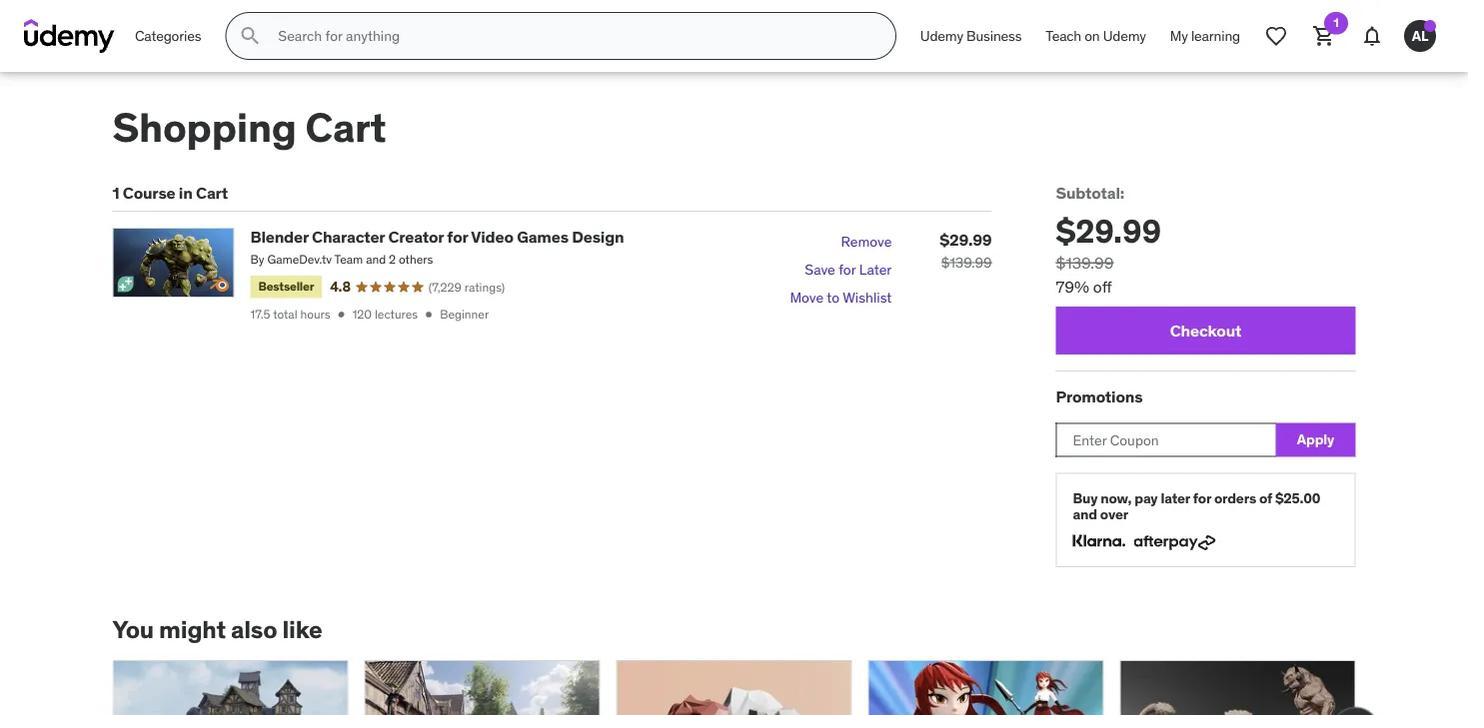 Task type: locate. For each thing, give the bounding box(es) containing it.
checkout
[[1171, 321, 1242, 341]]

$29.99 down subtotal:
[[1056, 211, 1162, 251]]

0 horizontal spatial 1
[[112, 183, 119, 203]]

1 horizontal spatial for
[[839, 261, 856, 279]]

wishlist
[[843, 289, 892, 307]]

also
[[231, 615, 277, 645]]

0 vertical spatial for
[[447, 227, 468, 248]]

for inside buy now, pay later for orders of $25.00 and over
[[1194, 489, 1212, 507]]

1 vertical spatial and
[[1073, 506, 1098, 524]]

2 horizontal spatial for
[[1194, 489, 1212, 507]]

by
[[250, 252, 264, 267]]

17.5 total hours
[[250, 307, 331, 323]]

bestseller
[[258, 279, 314, 295]]

and inside buy now, pay later for orders of $25.00 and over
[[1073, 506, 1098, 524]]

move to wishlist button
[[790, 284, 892, 312]]

for right later at the bottom of page
[[1194, 489, 1212, 507]]

udemy business
[[921, 27, 1022, 45]]

total
[[273, 307, 298, 323]]

shopping cart
[[112, 102, 386, 153]]

business
[[967, 27, 1022, 45]]

learning
[[1192, 27, 1241, 45]]

1 for 1 course in cart
[[112, 183, 119, 203]]

move
[[790, 289, 824, 307]]

promotions
[[1056, 387, 1143, 408]]

and
[[366, 252, 386, 267], [1073, 506, 1098, 524]]

you have alerts image
[[1425, 20, 1437, 32]]

for right save
[[839, 261, 856, 279]]

1 for 1
[[1334, 15, 1339, 30]]

1 horizontal spatial cart
[[305, 102, 386, 153]]

0 horizontal spatial udemy
[[921, 27, 964, 45]]

$139.99
[[1056, 253, 1114, 273], [942, 254, 992, 272]]

remove button
[[841, 228, 892, 256]]

of
[[1260, 489, 1273, 507]]

0 horizontal spatial for
[[447, 227, 468, 248]]

0 vertical spatial 1
[[1334, 15, 1339, 30]]

in
[[179, 183, 193, 203]]

$29.99 $139.99
[[940, 230, 992, 272]]

wishlist image
[[1265, 24, 1289, 48]]

1 vertical spatial for
[[839, 261, 856, 279]]

orders
[[1215, 489, 1257, 507]]

for inside remove save for later move to wishlist
[[839, 261, 856, 279]]

udemy
[[921, 27, 964, 45], [1104, 27, 1147, 45]]

$139.99 up the 79%
[[1056, 253, 1114, 273]]

1 horizontal spatial udemy
[[1104, 27, 1147, 45]]

7,229 ratings element
[[429, 279, 505, 296]]

0 horizontal spatial and
[[366, 252, 386, 267]]

0 horizontal spatial $139.99
[[942, 254, 992, 272]]

udemy image
[[24, 19, 115, 53]]

for
[[447, 227, 468, 248], [839, 261, 856, 279], [1194, 489, 1212, 507]]

1 vertical spatial 1
[[112, 183, 119, 203]]

1 horizontal spatial and
[[1073, 506, 1098, 524]]

1 left notifications icon
[[1334, 15, 1339, 30]]

120
[[353, 307, 372, 323]]

$25.00
[[1276, 489, 1321, 507]]

categories
[[135, 27, 201, 45]]

teach
[[1046, 27, 1082, 45]]

character
[[312, 227, 385, 248]]

2
[[389, 252, 396, 267]]

udemy left business
[[921, 27, 964, 45]]

and left the 2 on the top left of the page
[[366, 252, 386, 267]]

my learning
[[1171, 27, 1241, 45]]

shopping cart with 1 item image
[[1313, 24, 1337, 48]]

Search for anything text field
[[274, 19, 872, 53]]

4.8
[[330, 278, 351, 296]]

for left "video" in the left of the page
[[447, 227, 468, 248]]

now,
[[1101, 489, 1132, 507]]

beginner
[[440, 307, 489, 323]]

over
[[1101, 506, 1129, 524]]

cart
[[305, 102, 386, 153], [196, 183, 228, 203]]

checkout button
[[1056, 307, 1356, 355]]

and left over
[[1073, 506, 1098, 524]]

$29.99 right remove
[[940, 230, 992, 250]]

1 left course
[[112, 183, 119, 203]]

blender character creator for video games design by gamedev.tv team and 2 others
[[250, 227, 624, 267]]

0 vertical spatial and
[[366, 252, 386, 267]]

1 horizontal spatial $139.99
[[1056, 253, 1114, 273]]

0 horizontal spatial cart
[[196, 183, 228, 203]]

1 horizontal spatial 1
[[1334, 15, 1339, 30]]

$139.99 inside $29.99 $139.99
[[942, 254, 992, 272]]

lectures
[[375, 307, 418, 323]]

udemy right the 'on'
[[1104, 27, 1147, 45]]

1
[[1334, 15, 1339, 30], [112, 183, 119, 203]]

xxsmall image
[[422, 308, 436, 322]]

gamedev.tv
[[267, 252, 332, 267]]

others
[[399, 252, 433, 267]]

1 udemy from the left
[[921, 27, 964, 45]]

on
[[1085, 27, 1100, 45]]

$139.99 right later
[[942, 254, 992, 272]]

$29.99
[[1056, 211, 1162, 251], [940, 230, 992, 250]]

remove save for later move to wishlist
[[790, 233, 892, 307]]

1 course in cart
[[112, 183, 228, 203]]

2 vertical spatial for
[[1194, 489, 1212, 507]]



Task type: vqa. For each thing, say whether or not it's contained in the screenshot.
$199.97
no



Task type: describe. For each thing, give the bounding box(es) containing it.
my learning link
[[1159, 12, 1253, 60]]

79%
[[1056, 277, 1090, 297]]

buy now, pay later for orders of $25.00 and over
[[1073, 489, 1321, 524]]

pay
[[1135, 489, 1158, 507]]

teach on udemy link
[[1034, 12, 1159, 60]]

subtotal: $29.99 $139.99 79% off
[[1056, 183, 1162, 297]]

0 vertical spatial cart
[[305, 102, 386, 153]]

and inside blender character creator for video games design by gamedev.tv team and 2 others
[[366, 252, 386, 267]]

teach on udemy
[[1046, 27, 1147, 45]]

might
[[159, 615, 226, 645]]

0 horizontal spatial $29.99
[[940, 230, 992, 250]]

1 vertical spatial cart
[[196, 183, 228, 203]]

shopping
[[112, 102, 297, 153]]

al
[[1413, 27, 1429, 45]]

17.5
[[250, 307, 271, 323]]

1 link
[[1301, 12, 1349, 60]]

udemy business link
[[909, 12, 1034, 60]]

design
[[572, 227, 624, 248]]

video
[[471, 227, 514, 248]]

for inside blender character creator for video games design by gamedev.tv team and 2 others
[[447, 227, 468, 248]]

submit search image
[[238, 24, 262, 48]]

120 lectures
[[353, 307, 418, 323]]

apply
[[1298, 431, 1335, 449]]

(7,229 ratings)
[[429, 279, 505, 295]]

you might also like
[[112, 615, 323, 645]]

games
[[517, 227, 569, 248]]

notifications image
[[1361, 24, 1385, 48]]

later
[[1161, 489, 1191, 507]]

off
[[1094, 277, 1113, 297]]

subtotal:
[[1056, 183, 1125, 203]]

like
[[282, 615, 323, 645]]

(7,229
[[429, 279, 462, 295]]

klarna image
[[1073, 532, 1126, 551]]

creator
[[388, 227, 444, 248]]

my
[[1171, 27, 1189, 45]]

hours
[[300, 307, 331, 323]]

buy
[[1073, 489, 1098, 507]]

categories button
[[123, 12, 213, 60]]

course
[[123, 183, 175, 203]]

$139.99 inside subtotal: $29.99 $139.99 79% off
[[1056, 253, 1114, 273]]

afterpay image
[[1134, 536, 1216, 551]]

to
[[827, 289, 840, 307]]

blender
[[250, 227, 309, 248]]

team
[[334, 252, 363, 267]]

remove
[[841, 233, 892, 251]]

you
[[112, 615, 154, 645]]

save for later button
[[805, 256, 892, 284]]

al link
[[1397, 12, 1445, 60]]

apply button
[[1276, 423, 1356, 457]]

save
[[805, 261, 836, 279]]

xxsmall image
[[335, 308, 349, 322]]

later
[[860, 261, 892, 279]]

2 udemy from the left
[[1104, 27, 1147, 45]]

blender character creator for video games design link
[[250, 227, 624, 248]]

Enter Coupon text field
[[1056, 423, 1276, 457]]

1 horizontal spatial $29.99
[[1056, 211, 1162, 251]]

ratings)
[[465, 279, 505, 295]]



